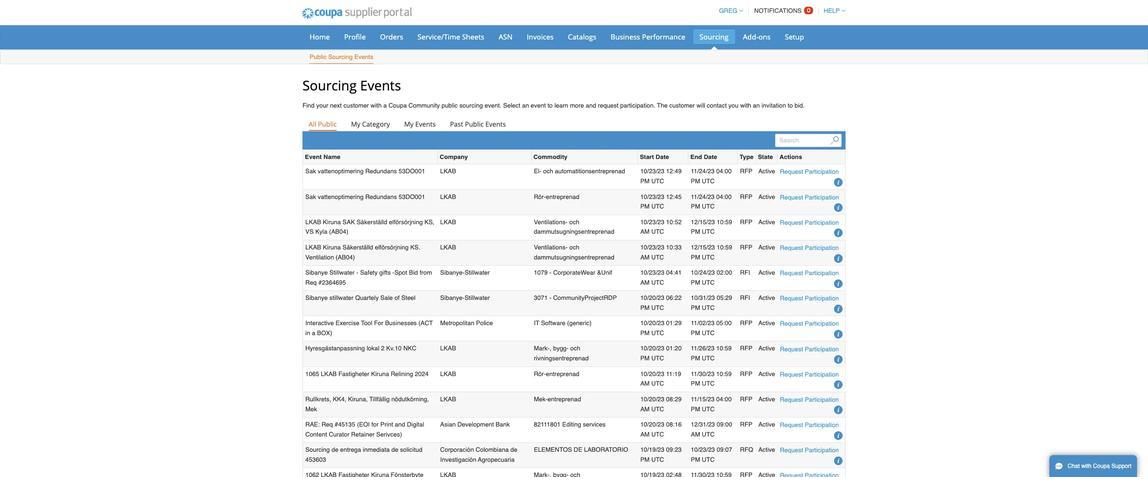 Task type: describe. For each thing, give the bounding box(es) containing it.
active for 10/23/23 12:45 pm utc
[[759, 193, 775, 200]]

bygg-
[[553, 345, 569, 352]]

request participation for 01:20
[[780, 346, 839, 353]]

a inside interactive exercise tool for businesses (act in a box)
[[312, 330, 315, 337]]

participation for 10:52
[[805, 219, 839, 226]]

pm inside 11/30/23 10:59 pm utc
[[691, 380, 700, 388]]

10/20/23 for 10/20/23 01:29 pm utc
[[640, 320, 665, 327]]

chat with coupa support button
[[1050, 456, 1138, 477]]

all public
[[309, 120, 337, 129]]

sourcing for sourcing
[[700, 32, 729, 41]]

participation for 08:29
[[805, 396, 839, 404]]

actions
[[780, 154, 802, 161]]

coupa inside chat with coupa support button
[[1093, 463, 1110, 470]]

am for 10/23/23 10:52 am utc
[[640, 228, 650, 236]]

1 horizontal spatial a
[[383, 102, 387, 109]]

1079 - corporatewear &unif
[[534, 269, 612, 276]]

request participation button for 04:41
[[780, 268, 839, 278]]

pm inside 11/15/23 04:00 pm utc
[[691, 406, 700, 413]]

type state
[[740, 154, 773, 161]]

- right 1079
[[550, 269, 552, 276]]

10/23/23 04:41 am utc
[[640, 269, 682, 286]]

orders
[[380, 32, 403, 41]]

participation for 01:20
[[805, 346, 839, 353]]

event name button
[[305, 152, 340, 162]]

10:52
[[666, 219, 682, 226]]

rör- for 10/20/23
[[534, 371, 546, 378]]

utc inside 10/23/23 10:52 am utc
[[652, 228, 664, 236]]

start
[[640, 154, 654, 161]]

spot
[[395, 269, 407, 276]]

public for past
[[465, 120, 484, 129]]

10/24/23 02:00 pm utc
[[691, 269, 732, 286]]

lkab for 10/20/23 01:20 pm utc
[[440, 345, 456, 352]]

1 to from the left
[[548, 102, 553, 109]]

service/time sheets link
[[411, 30, 491, 44]]

elementos de laboratorio
[[534, 447, 628, 454]]

pm inside the 10/20/23 06:22 pm utc
[[640, 304, 650, 312]]

commodity
[[534, 154, 568, 161]]

elförsörjning inside lkab kiruna sak säkerställd elförsörjning ks, vs kyla (ab04)
[[389, 219, 423, 226]]

bid
[[409, 269, 418, 276]]

utc inside 12/31/23 09:00 am utc
[[702, 431, 715, 438]]

business
[[611, 32, 640, 41]]

1 customer from the left
[[344, 102, 369, 109]]

rfi for 05:29
[[740, 295, 750, 302]]

active for 10/20/23 01:20 pm utc
[[759, 345, 775, 352]]

rfp for 10/20/23 08:16 am utc
[[740, 421, 753, 428]]

digital
[[407, 421, 424, 428]]

hyresgästanpassning
[[305, 345, 365, 352]]

entreprenad for 10/20/23 11:19 am utc
[[546, 371, 579, 378]]

utc inside 10/20/23 08:16 am utc
[[652, 431, 664, 438]]

lokal
[[367, 345, 379, 352]]

past public events link
[[444, 118, 512, 131]]

setup link
[[779, 30, 811, 44]]

mark-
[[534, 345, 550, 352]]

your
[[316, 102, 328, 109]]

12/15/23 10:59 pm utc for 10:33
[[691, 244, 732, 261]]

ventilations- for 10/23/23 10:52 am utc
[[534, 219, 568, 226]]

(generic)
[[567, 320, 592, 327]]

will
[[697, 102, 705, 109]]

request for 12:45
[[780, 194, 803, 201]]

content
[[305, 431, 327, 438]]

82111801 editing services
[[534, 421, 606, 428]]

request participation button for 12:45
[[780, 192, 839, 202]]

lkab for 10/23/23 12:45 pm utc
[[440, 193, 456, 200]]

mek-entreprenad
[[534, 396, 581, 403]]

setup
[[785, 32, 804, 41]]

Search text field
[[775, 134, 842, 147]]

kk4,
[[333, 396, 346, 403]]

rör-entreprenad for 10/20/23 11:19 am utc
[[534, 371, 579, 378]]

10/23/23 for 10/23/23 12:49 pm utc
[[640, 168, 665, 175]]

kv.10
[[386, 345, 402, 352]]

my events link
[[398, 118, 442, 131]]

navigation containing notifications 0
[[715, 1, 846, 20]]

state
[[758, 154, 773, 161]]

pm inside 10/19/23 09:23 pm utc
[[640, 456, 650, 464]]

11:19
[[666, 371, 681, 378]]

utc inside "10/23/23 12:49 pm utc"
[[652, 178, 664, 185]]

10/20/23 11:19 am utc
[[640, 371, 681, 388]]

am for 12/31/23 09:00 am utc
[[691, 431, 700, 438]]

lkab for 10/23/23 12:49 pm utc
[[440, 168, 456, 175]]

communityprojectrdp
[[553, 295, 617, 302]]

my events
[[404, 120, 436, 129]]

req inside sibanye stillwater - safety gifts -spot bid from req #2364695
[[305, 279, 317, 286]]

home
[[310, 32, 330, 41]]

utc inside 11/02/23 05:00 pm utc
[[702, 330, 715, 337]]

and inside rae: req #45135 (eoi for print and digital content curator retainer serivces)
[[395, 421, 405, 428]]

1065
[[305, 371, 319, 378]]

utc inside 10/23/23 12:45 pm utc
[[652, 203, 664, 210]]

53do001 for el- och automatitionsentreprenad
[[399, 168, 425, 175]]

utc inside 10/31/23 05:29 pm utc
[[702, 304, 715, 312]]

sourcing de entrega inmediata de solicitud 453603
[[305, 447, 423, 464]]

redundans for el- och automatitionsentreprenad
[[365, 168, 397, 175]]

active for 10/20/23 08:29 am utc
[[759, 396, 775, 403]]

public down home
[[310, 53, 327, 61]]

08:29
[[666, 396, 682, 403]]

request participation for 08:16
[[780, 422, 839, 429]]

performance
[[642, 32, 685, 41]]

type button
[[740, 152, 754, 162]]

utc inside the 10/20/23 06:22 pm utc
[[652, 304, 664, 312]]

greg link
[[715, 7, 743, 14]]

participation for 10:33
[[805, 244, 839, 252]]

participation for 12:45
[[805, 194, 839, 201]]

rfi for 02:00
[[740, 269, 750, 276]]

date for end date
[[704, 154, 717, 161]]

for
[[374, 320, 383, 327]]

request participation button for 10:52
[[780, 218, 839, 228]]

säkerställd inside lkab kiruna sak säkerställd elförsörjning ks, vs kyla (ab04)
[[357, 219, 387, 226]]

am for 10/20/23 11:19 am utc
[[640, 380, 650, 388]]

sibanye for sibanye stillwater quartely sale of steel
[[305, 295, 328, 302]]

select
[[503, 102, 521, 109]]

10/23/23 10:52 am utc
[[640, 219, 682, 236]]

rae:
[[305, 421, 320, 428]]

och for 10/23/23 12:49 pm utc
[[543, 168, 553, 175]]

find your next customer with a coupa community public sourcing event. select an event to learn more and request participation. the customer will contact you with an invitation to bid.
[[303, 102, 805, 109]]

10:59 for 10/23/23 10:52 am utc
[[717, 219, 732, 226]]

all
[[309, 120, 316, 129]]

of
[[395, 295, 400, 302]]

tab list containing all public
[[303, 118, 846, 131]]

sibanye stillwater - safety gifts -spot bid from req #2364695
[[305, 269, 432, 286]]

vattenoptimering for el- och automatitionsentreprenad
[[318, 168, 364, 175]]

sourcing for sourcing de entrega inmediata de solicitud 453603
[[305, 447, 330, 454]]

it software (generic)
[[534, 320, 592, 327]]

my category
[[351, 120, 390, 129]]

sourcing for sourcing events
[[303, 76, 357, 94]]

contact
[[707, 102, 727, 109]]

solicitud
[[400, 447, 423, 454]]

lkab for 10/20/23 11:19 am utc
[[440, 371, 456, 378]]

pm right 10/23/23 10:52 am utc
[[691, 228, 700, 236]]

- right gifts
[[393, 269, 395, 276]]

in
[[305, 330, 310, 337]]

retainer
[[351, 431, 375, 438]]

public sourcing events
[[310, 53, 373, 61]]

2 de from the left
[[392, 447, 398, 454]]

active for 10/20/23 11:19 am utc
[[759, 371, 775, 378]]

public sourcing events link
[[309, 51, 374, 64]]

lkab for 10/23/23 10:52 am utc
[[440, 219, 456, 226]]

request for 08:16
[[780, 422, 803, 429]]

request for 01:20
[[780, 346, 803, 353]]

de inside corporación colombiana de investigación agropecuaria
[[511, 447, 517, 454]]

utc inside 11/26/23 10:59 pm utc
[[702, 355, 715, 362]]

request
[[598, 102, 619, 109]]

request participation for 12:45
[[780, 194, 839, 201]]

asn link
[[493, 30, 519, 44]]

help link
[[820, 7, 846, 14]]

next
[[330, 102, 342, 109]]

all public link
[[303, 118, 343, 131]]

req inside rae: req #45135 (eoi for print and digital content curator retainer serivces)
[[322, 421, 333, 428]]

active for 10/20/23 08:16 am utc
[[759, 421, 775, 428]]

10/23/23 for 10/23/23 09:07 pm utc
[[691, 447, 715, 454]]

#45135
[[335, 421, 355, 428]]

request participation for 01:29
[[780, 320, 839, 328]]

request for 09:23
[[780, 447, 803, 454]]

0 horizontal spatial with
[[371, 102, 382, 109]]

1 de from the left
[[332, 447, 339, 454]]

ventilations- och dammutsugningsentreprenad for 10/23/23 10:52 am utc
[[534, 219, 615, 236]]

search image
[[830, 136, 839, 145]]

10/20/23 for 10/20/23 06:22 pm utc
[[640, 295, 665, 302]]

sibanye-stillwater for sibanye stillwater - safety gifts -spot bid from req #2364695
[[440, 269, 490, 276]]

participation.
[[620, 102, 656, 109]]

participation for 08:16
[[805, 422, 839, 429]]

11/30/23
[[691, 371, 715, 378]]

nödutkörning,
[[392, 396, 429, 403]]

2 an from the left
[[753, 102, 760, 109]]

my for my category
[[351, 120, 361, 129]]

asn
[[499, 32, 513, 41]]

request participation for 09:23
[[780, 447, 839, 454]]

ons
[[759, 32, 771, 41]]

10/20/23 08:29 am utc
[[640, 396, 682, 413]]

sourcing
[[460, 102, 483, 109]]

request participation for 06:22
[[780, 295, 839, 302]]

11/02/23
[[691, 320, 715, 327]]

pm right 10/23/23 12:45 pm utc in the right of the page
[[691, 203, 700, 210]]

10/24/23
[[691, 269, 715, 276]]

my category link
[[345, 118, 396, 131]]

start date
[[640, 154, 669, 161]]

10:59 for 10/20/23 01:20 pm utc
[[716, 345, 732, 352]]

pm up the 10/24/23 on the bottom right of page
[[691, 254, 700, 261]]

rör- for 10/23/23
[[534, 193, 546, 200]]

request participation button for 01:20
[[780, 344, 839, 354]]

request for 11:19
[[780, 371, 803, 378]]

1 an from the left
[[522, 102, 529, 109]]

utc inside 10/23/23 04:41 am utc
[[652, 279, 664, 286]]

request for 04:41
[[780, 270, 803, 277]]

utc inside 10/20/23 01:20 pm utc
[[652, 355, 664, 362]]

12:45
[[666, 193, 682, 200]]

kiruna for säkerställd
[[323, 244, 341, 251]]

utc inside 11/15/23 04:00 pm utc
[[702, 406, 715, 413]]

12/15/23 10:59 pm utc for 10:52
[[691, 219, 732, 236]]

utc inside 10/20/23 08:29 am utc
[[652, 406, 664, 413]]

sibanye for sibanye stillwater - safety gifts -spot bid from req #2364695
[[305, 269, 328, 276]]

08:16
[[666, 421, 682, 428]]

06:22
[[666, 295, 682, 302]]

add-ons
[[743, 32, 771, 41]]

utc inside 11/30/23 10:59 pm utc
[[702, 380, 715, 388]]



Task type: vqa. For each thing, say whether or not it's contained in the screenshot.
Tier 2 Diversity report request is received
no



Task type: locate. For each thing, give the bounding box(es) containing it.
an left event
[[522, 102, 529, 109]]

12 participation from the top
[[805, 447, 839, 454]]

dammutsugningsentreprenad for 10/23/23 10:33 am utc
[[534, 254, 615, 261]]

rfp for 10/20/23 11:19 am utc
[[740, 371, 753, 378]]

0 vertical spatial coupa
[[389, 102, 407, 109]]

1 ventilations- from the top
[[534, 219, 568, 226]]

04:00 inside 11/15/23 04:00 pm utc
[[716, 396, 732, 403]]

10/23/23 left 10:33
[[640, 244, 665, 251]]

9 participation from the top
[[805, 371, 839, 378]]

53do001 for rör-entreprenad
[[399, 193, 425, 200]]

1 sibanye-stillwater from the top
[[440, 269, 490, 276]]

request participation for 12:49
[[780, 168, 839, 176]]

1 vertical spatial ventilations- och dammutsugningsentreprenad
[[534, 244, 615, 261]]

sak vattenoptimering redundans 53do001 for el- och automatitionsentreprenad
[[305, 168, 425, 175]]

1 sibanye- from the top
[[440, 269, 465, 276]]

10/20/23 inside the 10/20/23 11:19 am utc
[[640, 371, 665, 378]]

rfi right 02:00
[[740, 269, 750, 276]]

date right end
[[704, 154, 717, 161]]

0 vertical spatial kiruna
[[323, 219, 341, 226]]

coupa supplier portal image
[[295, 1, 418, 25]]

04:00
[[716, 168, 732, 175], [716, 193, 732, 200], [716, 396, 732, 403]]

1 rfp from the top
[[740, 168, 753, 175]]

1 horizontal spatial my
[[404, 120, 414, 129]]

kiruna up ventilation
[[323, 244, 341, 251]]

am inside 10/23/23 10:52 am utc
[[640, 228, 650, 236]]

elförsörjning left ks, at the top left
[[389, 219, 423, 226]]

active for 10/19/23 09:23 pm utc
[[759, 447, 775, 454]]

11/24/23 down end date button
[[691, 168, 715, 175]]

rör-entreprenad down el-
[[534, 193, 579, 200]]

11/24/23 04:00 pm utc down end date button
[[691, 168, 732, 185]]

request for 10:52
[[780, 219, 803, 226]]

&unif
[[597, 269, 612, 276]]

10/31/23 05:29 pm utc
[[691, 295, 732, 312]]

sak vattenoptimering redundans 53do001 down "name"
[[305, 168, 425, 175]]

rfp for 10/20/23 08:29 am utc
[[740, 396, 753, 403]]

0 vertical spatial sibanye
[[305, 269, 328, 276]]

elförsörjning
[[389, 219, 423, 226], [375, 244, 409, 251]]

metropolitan police
[[440, 320, 493, 327]]

10/20/23 01:20 pm utc
[[640, 345, 682, 362]]

pm inside 10/23/23 12:45 pm utc
[[640, 203, 650, 210]]

help
[[824, 7, 840, 14]]

10/20/23 08:16 am utc
[[640, 421, 682, 438]]

sibanye
[[305, 269, 328, 276], [305, 295, 328, 302]]

and right more
[[586, 102, 596, 109]]

0 vertical spatial req
[[305, 279, 317, 286]]

11/24/23 for 12:45
[[691, 193, 715, 200]]

rfp for 10/23/23 12:49 pm utc
[[740, 168, 753, 175]]

2 ventilations- och dammutsugningsentreprenad from the top
[[534, 244, 615, 261]]

mek
[[305, 406, 317, 413]]

req right rae:
[[322, 421, 333, 428]]

1 horizontal spatial with
[[740, 102, 751, 109]]

0 vertical spatial sak vattenoptimering redundans 53do001
[[305, 168, 425, 175]]

pm inside 10/24/23 02:00 pm utc
[[691, 279, 700, 286]]

rör-entreprenad for 10/23/23 12:45 pm utc
[[534, 193, 579, 200]]

4 request participation button from the top
[[780, 243, 839, 253]]

request for 08:29
[[780, 396, 803, 404]]

1 12/15/23 10:59 pm utc from the top
[[691, 219, 732, 236]]

2 rfi from the top
[[740, 295, 750, 302]]

pm up the 10/20/23 11:19 am utc
[[640, 355, 650, 362]]

and
[[586, 102, 596, 109], [395, 421, 405, 428]]

04:00 for 10/23/23 12:45 pm utc
[[716, 193, 732, 200]]

elförsörjning inside lkab kiruna säkerställd elförsörjning ks. ventilation (ab04)
[[375, 244, 409, 251]]

2 12/15/23 from the top
[[691, 244, 715, 251]]

2 10/20/23 from the top
[[640, 320, 665, 327]]

10/23/23 inside 10/23/23 04:41 am utc
[[640, 269, 665, 276]]

entreprenad up the 82111801 editing services
[[548, 396, 581, 403]]

start date button
[[640, 152, 669, 162]]

12 active from the top
[[759, 447, 775, 454]]

4 participation from the top
[[805, 244, 839, 252]]

0 horizontal spatial customer
[[344, 102, 369, 109]]

0 vertical spatial dammutsugningsentreprenad
[[534, 228, 615, 236]]

9 rfp from the top
[[740, 421, 753, 428]]

2 vertical spatial entreprenad
[[548, 396, 581, 403]]

utc inside 10/23/23 10:33 am utc
[[652, 254, 664, 261]]

sak vattenoptimering redundans 53do001 up sak
[[305, 193, 425, 200]]

actions button
[[780, 152, 802, 162]]

05:00
[[716, 320, 732, 327]]

events down profile link
[[354, 53, 373, 61]]

entreprenad for 10/20/23 08:29 am utc
[[548, 396, 581, 403]]

am up 10/20/23 08:16 am utc
[[640, 406, 650, 413]]

7 request participation from the top
[[780, 320, 839, 328]]

invoices link
[[521, 30, 560, 44]]

pm down end
[[691, 178, 700, 185]]

vattenoptimering
[[318, 168, 364, 175], [318, 193, 364, 200]]

participation for 06:22
[[805, 295, 839, 302]]

11/24/23 right 12:45
[[691, 193, 715, 200]]

1 vertical spatial kiruna
[[323, 244, 341, 251]]

1 vertical spatial rfi
[[740, 295, 750, 302]]

stillwater inside sibanye stillwater - safety gifts -spot bid from req #2364695
[[330, 269, 355, 276]]

elförsörjning left ks. at bottom left
[[375, 244, 409, 251]]

sak down event in the left of the page
[[305, 168, 316, 175]]

10/23/23 inside 10/23/23 10:33 am utc
[[640, 244, 665, 251]]

pm down 11/30/23
[[691, 380, 700, 388]]

10/20/23 inside 10/20/23 08:29 am utc
[[640, 396, 665, 403]]

2 dammutsugningsentreprenad from the top
[[534, 254, 615, 261]]

2 date from the left
[[704, 154, 717, 161]]

10/23/23 inside 10/23/23 10:52 am utc
[[640, 219, 665, 226]]

0 vertical spatial redundans
[[365, 168, 397, 175]]

8 request from the top
[[780, 346, 803, 353]]

am for 10/20/23 08:29 am utc
[[640, 406, 650, 413]]

10/23/23 left '04:41'
[[640, 269, 665, 276]]

(ab04) inside lkab kiruna säkerställd elförsörjning ks. ventilation (ab04)
[[336, 254, 355, 261]]

am for 10/23/23 04:41 am utc
[[640, 279, 650, 286]]

to left bid.
[[788, 102, 793, 109]]

sibanye-stillwater right the from
[[440, 269, 490, 276]]

1 date from the left
[[656, 154, 669, 161]]

vattenoptimering down "name"
[[318, 168, 364, 175]]

10/23/23 left 09:07
[[691, 447, 715, 454]]

10/20/23 left the 08:29
[[640, 396, 665, 403]]

1 12/15/23 from the top
[[691, 219, 715, 226]]

lkab inside lkab kiruna sak säkerställd elförsörjning ks, vs kyla (ab04)
[[305, 219, 321, 226]]

rfp for 10/20/23 01:20 pm utc
[[740, 345, 753, 352]]

sibanye-stillwater for sibanye stillwater quartely sale of steel
[[440, 295, 490, 302]]

2 request participation button from the top
[[780, 192, 839, 202]]

request participation for 08:29
[[780, 396, 839, 404]]

1 rfi from the top
[[740, 269, 750, 276]]

2 rfp from the top
[[740, 193, 753, 200]]

am inside 10/20/23 08:29 am utc
[[640, 406, 650, 413]]

my down community
[[404, 120, 414, 129]]

1 vertical spatial 53do001
[[399, 193, 425, 200]]

1 vattenoptimering from the top
[[318, 168, 364, 175]]

sibanye stillwater quartely sale of steel
[[305, 295, 416, 302]]

5 rfp from the top
[[740, 320, 753, 327]]

stillwater for sibanye stillwater - safety gifts -spot bid from req #2364695
[[465, 269, 490, 276]]

1 dammutsugningsentreprenad from the top
[[534, 228, 615, 236]]

event
[[305, 154, 322, 161]]

2 vertical spatial kiruna
[[371, 371, 389, 378]]

10/20/23 for 10/20/23 01:20 pm utc
[[640, 345, 665, 352]]

coupa left community
[[389, 102, 407, 109]]

6 request from the top
[[780, 295, 803, 302]]

1 vertical spatial 04:00
[[716, 193, 732, 200]]

sourcing down the greg
[[700, 32, 729, 41]]

#2364695
[[319, 279, 346, 286]]

09:07
[[717, 447, 732, 454]]

1 vertical spatial 12/15/23
[[691, 244, 715, 251]]

4 10/20/23 from the top
[[640, 371, 665, 378]]

corporación colombiana de investigación agropecuaria
[[440, 447, 517, 464]]

10 active from the top
[[759, 396, 775, 403]]

10:59 for 10/20/23 11:19 am utc
[[716, 371, 732, 378]]

2 sibanye-stillwater from the top
[[440, 295, 490, 302]]

sheets
[[462, 32, 484, 41]]

to left learn
[[548, 102, 553, 109]]

an
[[522, 102, 529, 109], [753, 102, 760, 109]]

rfp for 10/20/23 01:29 pm utc
[[740, 320, 753, 327]]

2 11/24/23 from the top
[[691, 193, 715, 200]]

pm inside 11/26/23 10:59 pm utc
[[691, 355, 700, 362]]

a up category
[[383, 102, 387, 109]]

2024
[[415, 371, 429, 378]]

4 rfp from the top
[[740, 244, 753, 251]]

active for 10/20/23 01:29 pm utc
[[759, 320, 775, 327]]

stillwater
[[330, 295, 354, 302]]

1 vertical spatial entreprenad
[[546, 371, 579, 378]]

rfq
[[740, 447, 753, 454]]

10:59 inside 11/30/23 10:59 pm utc
[[716, 371, 732, 378]]

3 participation from the top
[[805, 219, 839, 226]]

de
[[574, 447, 582, 454]]

och for 10/23/23 10:33 am utc
[[570, 244, 579, 251]]

corporación
[[440, 447, 474, 454]]

lkab inside lkab kiruna säkerställd elförsörjning ks. ventilation (ab04)
[[305, 244, 321, 251]]

12:49
[[666, 168, 682, 175]]

pm inside 10/31/23 05:29 pm utc
[[691, 304, 700, 312]]

sourcing up next
[[303, 76, 357, 94]]

pm up 10/20/23 01:29 pm utc
[[640, 304, 650, 312]]

11 request participation button from the top
[[780, 420, 839, 430]]

1 vertical spatial 11/24/23
[[691, 193, 715, 200]]

pm inside 10/20/23 01:29 pm utc
[[640, 330, 650, 337]]

request participation for 04:41
[[780, 270, 839, 277]]

req
[[305, 279, 317, 286], [322, 421, 333, 428]]

11/24/23 04:00 pm utc for 12:49
[[691, 168, 732, 185]]

entrega
[[340, 447, 361, 454]]

,
[[550, 345, 552, 352]]

pm inside 11/02/23 05:00 pm utc
[[691, 330, 700, 337]]

sourcing events
[[303, 76, 401, 94]]

7 active from the top
[[759, 320, 775, 327]]

sak for rör-entreprenad
[[305, 193, 316, 200]]

10/23/23
[[640, 168, 665, 175], [640, 193, 665, 200], [640, 219, 665, 226], [640, 244, 665, 251], [640, 269, 665, 276], [691, 447, 715, 454]]

kyla
[[315, 228, 327, 236]]

10/23/23 inside 10/23/23 09:07 pm utc
[[691, 447, 715, 454]]

1 redundans from the top
[[365, 168, 397, 175]]

coupa
[[389, 102, 407, 109], [1093, 463, 1110, 470]]

10:59 inside 11/26/23 10:59 pm utc
[[716, 345, 732, 352]]

1 vertical spatial säkerställd
[[343, 244, 373, 251]]

an left invitation
[[753, 102, 760, 109]]

profile
[[344, 32, 366, 41]]

to
[[548, 102, 553, 109], [788, 102, 793, 109]]

och
[[543, 168, 553, 175], [570, 219, 579, 226], [570, 244, 579, 251], [571, 345, 581, 352]]

active for 10/20/23 06:22 pm utc
[[759, 295, 775, 302]]

11/26/23 10:59 pm utc
[[691, 345, 732, 362]]

2 request from the top
[[780, 194, 803, 201]]

1 vertical spatial sibanye
[[305, 295, 328, 302]]

navigation
[[715, 1, 846, 20]]

rör- up the mek-
[[534, 371, 546, 378]]

0 horizontal spatial a
[[312, 330, 315, 337]]

1 11/24/23 from the top
[[691, 168, 715, 175]]

with right chat
[[1082, 463, 1092, 470]]

7 request participation button from the top
[[780, 319, 839, 329]]

2 horizontal spatial de
[[511, 447, 517, 454]]

12/15/23 10:59 pm utc
[[691, 219, 732, 236], [691, 244, 732, 261]]

tillfällig
[[369, 396, 390, 403]]

10/20/23 inside 10/20/23 08:16 am utc
[[640, 421, 665, 428]]

10:59 for 10/23/23 10:33 am utc
[[717, 244, 732, 251]]

10 request from the top
[[780, 396, 803, 404]]

och for 10/23/23 10:52 am utc
[[570, 219, 579, 226]]

my inside my category link
[[351, 120, 361, 129]]

8 request participation button from the top
[[780, 344, 839, 354]]

1 vertical spatial a
[[312, 330, 315, 337]]

3 10/20/23 from the top
[[640, 345, 665, 352]]

active for 10/23/23 04:41 am utc
[[759, 269, 775, 276]]

1 horizontal spatial date
[[704, 154, 717, 161]]

9 request participation button from the top
[[780, 370, 839, 380]]

11 participation from the top
[[805, 422, 839, 429]]

name
[[324, 154, 340, 161]]

11/24/23 for 12:49
[[691, 168, 715, 175]]

a right in
[[312, 330, 315, 337]]

0 horizontal spatial date
[[656, 154, 669, 161]]

utc inside 10/24/23 02:00 pm utc
[[702, 279, 715, 286]]

2 rör- from the top
[[534, 371, 546, 378]]

1 horizontal spatial req
[[322, 421, 333, 428]]

1 vertical spatial dammutsugningsentreprenad
[[534, 254, 615, 261]]

och inside mark-, bygg- och rivningsentreprenad
[[571, 345, 581, 352]]

0 vertical spatial rör-
[[534, 193, 546, 200]]

0 vertical spatial a
[[383, 102, 387, 109]]

0 vertical spatial and
[[586, 102, 596, 109]]

0 horizontal spatial coupa
[[389, 102, 407, 109]]

0 vertical spatial säkerställd
[[357, 219, 387, 226]]

6 10/20/23 from the top
[[640, 421, 665, 428]]

10/23/23 left 12:45
[[640, 193, 665, 200]]

0 vertical spatial vattenoptimering
[[318, 168, 364, 175]]

10/20/23 left 06:22
[[640, 295, 665, 302]]

kiruna inside lkab kiruna sak säkerställd elförsörjning ks, vs kyla (ab04)
[[323, 219, 341, 226]]

6 request participation button from the top
[[780, 294, 839, 304]]

10/23/23 09:07 pm utc
[[691, 447, 732, 464]]

rfi right 05:29
[[740, 295, 750, 302]]

request for 01:29
[[780, 320, 803, 328]]

category
[[362, 120, 390, 129]]

my left category
[[351, 120, 361, 129]]

redundans up lkab kiruna sak säkerställd elförsörjning ks, vs kyla (ab04)
[[365, 193, 397, 200]]

my inside my events "link"
[[404, 120, 414, 129]]

2 ventilations- from the top
[[534, 244, 568, 251]]

am up 10/23/23 10:33 am utc
[[640, 228, 650, 236]]

11 request from the top
[[780, 422, 803, 429]]

12/15/23 10:59 pm utc right 10:52
[[691, 219, 732, 236]]

10/20/23 inside 10/20/23 01:29 pm utc
[[640, 320, 665, 327]]

(ab04) inside lkab kiruna sak säkerställd elförsörjning ks, vs kyla (ab04)
[[329, 228, 348, 236]]

1 vertical spatial 12/15/23 10:59 pm utc
[[691, 244, 732, 261]]

sourcing down profile
[[328, 53, 353, 61]]

2 12/15/23 10:59 pm utc from the top
[[691, 244, 732, 261]]

10 request participation from the top
[[780, 396, 839, 404]]

1 10/20/23 from the top
[[640, 295, 665, 302]]

1 vertical spatial sibanye-stillwater
[[440, 295, 490, 302]]

1 vertical spatial 11/24/23 04:00 pm utc
[[691, 193, 732, 210]]

säkerställd inside lkab kiruna säkerställd elförsörjning ks. ventilation (ab04)
[[343, 244, 373, 251]]

2 to from the left
[[788, 102, 793, 109]]

1 vertical spatial ventilations-
[[534, 244, 568, 251]]

53do001 up ks, at the top left
[[399, 193, 425, 200]]

8 participation from the top
[[805, 346, 839, 353]]

0 vertical spatial 53do001
[[399, 168, 425, 175]]

sak vattenoptimering redundans 53do001 for rör-entreprenad
[[305, 193, 425, 200]]

pm inside 10/23/23 09:07 pm utc
[[691, 456, 700, 464]]

learn
[[555, 102, 568, 109]]

04:00 for 10/23/23 12:49 pm utc
[[716, 168, 732, 175]]

1 horizontal spatial de
[[392, 447, 398, 454]]

1 my from the left
[[351, 120, 361, 129]]

am inside 12/31/23 09:00 am utc
[[691, 431, 700, 438]]

1 horizontal spatial coupa
[[1093, 463, 1110, 470]]

am inside 10/23/23 10:33 am utc
[[640, 254, 650, 261]]

1 vertical spatial sak vattenoptimering redundans 53do001
[[305, 193, 425, 200]]

0 horizontal spatial an
[[522, 102, 529, 109]]

pm down 11/15/23
[[691, 406, 700, 413]]

catalogs
[[568, 32, 597, 41]]

sourcing inside sourcing de entrega inmediata de solicitud 453603
[[305, 447, 330, 454]]

10/23/23 12:45 pm utc
[[640, 193, 682, 210]]

10/20/23 inside 10/20/23 01:20 pm utc
[[640, 345, 665, 352]]

am inside 10/23/23 04:41 am utc
[[640, 279, 650, 286]]

10/20/23 left 01:29
[[640, 320, 665, 327]]

6 participation from the top
[[805, 295, 839, 302]]

more
[[570, 102, 584, 109]]

10/20/23 for 10/20/23 08:29 am utc
[[640, 396, 665, 403]]

am inside 10/20/23 08:16 am utc
[[640, 431, 650, 438]]

am up the 10/20/23 06:22 pm utc
[[640, 279, 650, 286]]

1 vertical spatial coupa
[[1093, 463, 1110, 470]]

sibanye- for sibanye stillwater quartely sale of steel
[[440, 295, 465, 302]]

11 request participation from the top
[[780, 422, 839, 429]]

utc inside 10/20/23 01:29 pm utc
[[652, 330, 664, 337]]

events up category
[[360, 76, 401, 94]]

8 request participation from the top
[[780, 346, 839, 353]]

lkab kiruna sak säkerställd elförsörjning ks, vs kyla (ab04)
[[305, 219, 435, 236]]

am up 10/19/23
[[640, 431, 650, 438]]

2 vattenoptimering from the top
[[318, 193, 364, 200]]

pm down the 10/24/23 on the bottom right of page
[[691, 279, 700, 286]]

pm down 12/31/23 09:00 am utc
[[691, 456, 700, 464]]

10/23/23 inside 10/23/23 12:45 pm utc
[[640, 193, 665, 200]]

rfp for 10/23/23 12:45 pm utc
[[740, 193, 753, 200]]

pm down 11/02/23
[[691, 330, 700, 337]]

0 vertical spatial (ab04)
[[329, 228, 348, 236]]

04:00 for 10/20/23 08:29 am utc
[[716, 396, 732, 403]]

and right print
[[395, 421, 405, 428]]

de up agropecuaria
[[511, 447, 517, 454]]

sourcing up 453603 at the bottom left of page
[[305, 447, 330, 454]]

1 53do001 from the top
[[399, 168, 425, 175]]

2 sak from the top
[[305, 193, 316, 200]]

12 request participation button from the top
[[780, 446, 839, 456]]

0 vertical spatial rör-entreprenad
[[534, 193, 579, 200]]

ks,
[[425, 219, 435, 226]]

dammutsugningsentreprenad for 10/23/23 10:52 am utc
[[534, 228, 615, 236]]

public right all
[[318, 120, 337, 129]]

stillwater for sibanye stillwater quartely sale of steel
[[465, 295, 490, 302]]

ks.
[[410, 244, 420, 251]]

utc inside 10/23/23 09:07 pm utc
[[702, 456, 715, 464]]

1 rör-entreprenad from the top
[[534, 193, 579, 200]]

0 vertical spatial sak
[[305, 168, 316, 175]]

de left the 'solicitud'
[[392, 447, 398, 454]]

0 vertical spatial rfi
[[740, 269, 750, 276]]

participation for 01:29
[[805, 320, 839, 328]]

0 vertical spatial ventilations- och dammutsugningsentreprenad
[[534, 219, 615, 236]]

12/15/23 for 10:33
[[691, 244, 715, 251]]

1 vertical spatial sibanye-
[[440, 295, 465, 302]]

10/23/23 for 10/23/23 10:52 am utc
[[640, 219, 665, 226]]

1 horizontal spatial an
[[753, 102, 760, 109]]

0 horizontal spatial de
[[332, 447, 339, 454]]

colombiana
[[476, 447, 509, 454]]

entreprenad down el- och automatitionsentreprenad
[[546, 193, 579, 200]]

notifications
[[754, 7, 802, 14]]

(ab04) down sak
[[329, 228, 348, 236]]

am up 10/20/23 08:29 am utc
[[640, 380, 650, 388]]

customer
[[344, 102, 369, 109], [670, 102, 695, 109]]

my for my events
[[404, 120, 414, 129]]

- right 3071
[[550, 295, 552, 302]]

pm down start
[[640, 178, 650, 185]]

kiruna for sak
[[323, 219, 341, 226]]

3 request from the top
[[780, 219, 803, 226]]

0 vertical spatial sibanye-stillwater
[[440, 269, 490, 276]]

tab list
[[303, 118, 846, 131]]

1 vertical spatial and
[[395, 421, 405, 428]]

1 04:00 from the top
[[716, 168, 732, 175]]

- left the safety
[[356, 269, 358, 276]]

10/31/23
[[691, 295, 715, 302]]

0 horizontal spatial my
[[351, 120, 361, 129]]

request for 06:22
[[780, 295, 803, 302]]

sibanye- for sibanye stillwater - safety gifts -spot bid from req #2364695
[[440, 269, 465, 276]]

pm up 10/23/23 10:52 am utc
[[640, 203, 650, 210]]

redundans down category
[[365, 168, 397, 175]]

3 rfp from the top
[[740, 219, 753, 226]]

event
[[531, 102, 546, 109]]

1 request participation from the top
[[780, 168, 839, 176]]

request for 10:33
[[780, 244, 803, 252]]

5 10/20/23 from the top
[[640, 396, 665, 403]]

request participation for 10:52
[[780, 219, 839, 226]]

9 request from the top
[[780, 371, 803, 378]]

0 vertical spatial 12/15/23
[[691, 219, 715, 226]]

0 vertical spatial 12/15/23 10:59 pm utc
[[691, 219, 732, 236]]

1 request from the top
[[780, 168, 803, 176]]

11/26/23
[[691, 345, 715, 352]]

past public events
[[450, 120, 506, 129]]

request participation button for 08:29
[[780, 395, 839, 405]]

3 04:00 from the top
[[716, 396, 732, 403]]

1 horizontal spatial customer
[[670, 102, 695, 109]]

0 vertical spatial 11/24/23
[[691, 168, 715, 175]]

3 request participation from the top
[[780, 219, 839, 226]]

10/23/23 inside "10/23/23 12:49 pm utc"
[[640, 168, 665, 175]]

12/31/23 09:00 am utc
[[691, 421, 732, 438]]

with up category
[[371, 102, 382, 109]]

pm down 10/31/23
[[691, 304, 700, 312]]

a
[[383, 102, 387, 109], [312, 330, 315, 337]]

chat with coupa support
[[1068, 463, 1132, 470]]

10/20/23 inside the 10/20/23 06:22 pm utc
[[640, 295, 665, 302]]

12 request from the top
[[780, 447, 803, 454]]

am for 10/20/23 08:16 am utc
[[640, 431, 650, 438]]

asian
[[440, 421, 456, 428]]

4 active from the top
[[759, 244, 775, 251]]

0 vertical spatial 11/24/23 04:00 pm utc
[[691, 168, 732, 185]]

0 vertical spatial elförsörjning
[[389, 219, 423, 226]]

1079
[[534, 269, 548, 276]]

1 rör- from the top
[[534, 193, 546, 200]]

1 vertical spatial vattenoptimering
[[318, 193, 364, 200]]

1 ventilations- och dammutsugningsentreprenad from the top
[[534, 219, 615, 236]]

11 active from the top
[[759, 421, 775, 428]]

11/24/23 04:00 pm utc for 12:45
[[691, 193, 732, 210]]

1 vertical spatial elförsörjning
[[375, 244, 409, 251]]

corporatewear
[[553, 269, 596, 276]]

rae: req #45135 (eoi for print and digital content curator retainer serivces)
[[305, 421, 424, 438]]

2 customer from the left
[[670, 102, 695, 109]]

sibanye inside sibanye stillwater - safety gifts -spot bid from req #2364695
[[305, 269, 328, 276]]

1 sak from the top
[[305, 168, 316, 175]]

pm inside "10/23/23 12:49 pm utc"
[[640, 178, 650, 185]]

7 participation from the top
[[805, 320, 839, 328]]

public right past
[[465, 120, 484, 129]]

0 vertical spatial sibanye-
[[440, 269, 465, 276]]

rfi
[[740, 269, 750, 276], [740, 295, 750, 302]]

entreprenad down rivningsentreprenad
[[546, 371, 579, 378]]

12/15/23 up the 10/24/23 on the bottom right of page
[[691, 244, 715, 251]]

mark-, bygg- och rivningsentreprenad
[[534, 345, 589, 362]]

2 sibanye from the top
[[305, 295, 328, 302]]

1 vertical spatial rör-
[[534, 371, 546, 378]]

pm inside 10/20/23 01:20 pm utc
[[640, 355, 650, 362]]

1065 lkab fastigheter kiruna relining 2024
[[305, 371, 429, 378]]

7 request from the top
[[780, 320, 803, 328]]

utc inside 10/19/23 09:23 pm utc
[[652, 456, 664, 464]]

2 vertical spatial 04:00
[[716, 396, 732, 403]]

customer left will
[[670, 102, 695, 109]]

12/15/23 right 10:52
[[691, 219, 715, 226]]

ventilations- for 10/23/23 10:33 am utc
[[534, 244, 568, 251]]

1 sibanye from the top
[[305, 269, 328, 276]]

pm down 10/19/23
[[640, 456, 650, 464]]

request participation button for 12:49
[[780, 167, 839, 177]]

sak up the vs
[[305, 193, 316, 200]]

1 vertical spatial req
[[322, 421, 333, 428]]

utc inside the 10/20/23 11:19 am utc
[[652, 380, 664, 388]]

7 rfp from the top
[[740, 371, 753, 378]]

10/23/23 down start date button in the right of the page
[[640, 168, 665, 175]]

10/23/23 left 10:52
[[640, 219, 665, 226]]

säkerställd right sak
[[357, 219, 387, 226]]

10/20/23 for 10/20/23 11:19 am utc
[[640, 371, 665, 378]]

sourcing link
[[694, 30, 735, 44]]

pm down 11/26/23
[[691, 355, 700, 362]]

am inside the 10/20/23 11:19 am utc
[[640, 380, 650, 388]]

10/20/23 left 01:20
[[640, 345, 665, 352]]

entreprenad for 10/23/23 12:45 pm utc
[[546, 193, 579, 200]]

0 vertical spatial ventilations-
[[534, 219, 568, 226]]

4 request from the top
[[780, 244, 803, 252]]

2 11/24/23 04:00 pm utc from the top
[[691, 193, 732, 210]]

rör- down el-
[[534, 193, 546, 200]]

software
[[541, 320, 566, 327]]

1 request participation button from the top
[[780, 167, 839, 177]]

6 rfp from the top
[[740, 345, 753, 352]]

lkab for 10/23/23 10:33 am utc
[[440, 244, 456, 251]]

0 horizontal spatial req
[[305, 279, 317, 286]]

request participation button for 06:22
[[780, 294, 839, 304]]

public for all
[[318, 120, 337, 129]]

customer right next
[[344, 102, 369, 109]]

rivningsentreprenad
[[534, 355, 589, 362]]

inmediata
[[363, 447, 390, 454]]

sibanye-stillwater up metropolitan police
[[440, 295, 490, 302]]

sibanye- right the from
[[440, 269, 465, 276]]

request participation button for 09:23
[[780, 446, 839, 456]]

with inside button
[[1082, 463, 1092, 470]]

10/20/23 left 08:16
[[640, 421, 665, 428]]

1 vertical spatial redundans
[[365, 193, 397, 200]]

rfp for 10/23/23 10:52 am utc
[[740, 219, 753, 226]]

orders link
[[374, 30, 410, 44]]

0 vertical spatial 04:00
[[716, 168, 732, 175]]

2 my from the left
[[404, 120, 414, 129]]

request participation button for 01:29
[[780, 319, 839, 329]]

events inside "link"
[[415, 120, 436, 129]]

sibanye down ventilation
[[305, 269, 328, 276]]

0 horizontal spatial to
[[548, 102, 553, 109]]

coupa left support at the right bottom
[[1093, 463, 1110, 470]]

sibanye down "#2364695"
[[305, 295, 328, 302]]

1 vertical spatial (ab04)
[[336, 254, 355, 261]]

12/15/23
[[691, 219, 715, 226], [691, 244, 715, 251]]

0 horizontal spatial and
[[395, 421, 405, 428]]

safety
[[360, 269, 378, 276]]

active for 10/23/23 10:52 am utc
[[759, 219, 775, 226]]

10/20/23 left 11:19
[[640, 371, 665, 378]]

2 horizontal spatial with
[[1082, 463, 1092, 470]]

3 request participation button from the top
[[780, 218, 839, 228]]

1 vertical spatial sak
[[305, 193, 316, 200]]

kiruna inside lkab kiruna säkerställd elförsörjning ks. ventilation (ab04)
[[323, 244, 341, 251]]

8 active from the top
[[759, 345, 775, 352]]

serivces)
[[376, 431, 402, 438]]

1 horizontal spatial to
[[788, 102, 793, 109]]

5 request participation from the top
[[780, 270, 839, 277]]

2 rör-entreprenad from the top
[[534, 371, 579, 378]]

1 vertical spatial rör-entreprenad
[[534, 371, 579, 378]]

events down the event.
[[486, 120, 506, 129]]

10/23/23 12:49 pm utc
[[640, 168, 682, 185]]

lkab for 10/20/23 08:29 am utc
[[440, 396, 456, 403]]

company
[[440, 154, 468, 161]]

automatitionsentreprenad
[[555, 168, 625, 175]]

participation for 12:49
[[805, 168, 839, 176]]

säkerställd down lkab kiruna sak säkerställd elförsörjning ks, vs kyla (ab04)
[[343, 244, 373, 251]]

11/15/23
[[691, 396, 715, 403]]

2 sak vattenoptimering redundans 53do001 from the top
[[305, 193, 425, 200]]

11/30/23 10:59 pm utc
[[691, 371, 732, 388]]

kiruna
[[323, 219, 341, 226], [323, 244, 341, 251], [371, 371, 389, 378]]

invitation
[[762, 102, 786, 109]]

0 vertical spatial entreprenad
[[546, 193, 579, 200]]

past
[[450, 120, 463, 129]]

8 rfp from the top
[[740, 396, 753, 403]]

1 horizontal spatial and
[[586, 102, 596, 109]]

am up 10/23/23 04:41 am utc
[[640, 254, 650, 261]]

am for 10/23/23 10:33 am utc
[[640, 254, 650, 261]]

tool
[[361, 320, 372, 327]]

with
[[371, 102, 382, 109], [740, 102, 751, 109], [1082, 463, 1092, 470]]

5 request from the top
[[780, 270, 803, 277]]



